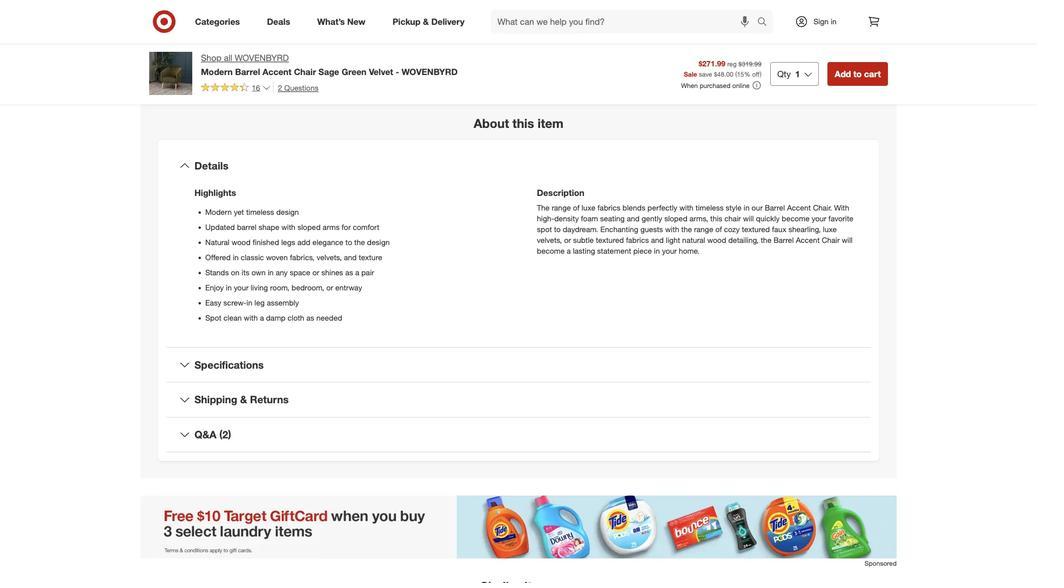 Task type: describe. For each thing, give the bounding box(es) containing it.
0 horizontal spatial fabrics
[[598, 203, 621, 212]]

add
[[297, 238, 310, 247]]

lasting
[[573, 246, 595, 256]]

enchanting
[[600, 225, 638, 234]]

2 questions link
[[273, 81, 319, 94]]

spot
[[205, 313, 221, 323]]

our
[[752, 203, 763, 212]]

1 vertical spatial become
[[537, 246, 565, 256]]

1 vertical spatial and
[[651, 235, 664, 245]]

2 vertical spatial and
[[344, 253, 357, 262]]

(2)
[[219, 429, 231, 441]]

texture
[[359, 253, 382, 262]]

$271.99 reg $319.99 sale save $ 48.00 ( 15 % off )
[[684, 59, 762, 78]]

0 vertical spatial advertisement region
[[532, 28, 888, 69]]

0 vertical spatial wovenbyrd
[[235, 53, 289, 63]]

1 horizontal spatial a
[[355, 268, 359, 277]]

sign in
[[814, 17, 837, 26]]

1 horizontal spatial the
[[681, 225, 692, 234]]

$271.99
[[699, 59, 726, 68]]

high-
[[537, 214, 554, 223]]

finished
[[253, 238, 279, 247]]

1
[[795, 69, 800, 79]]

leg
[[254, 298, 265, 308]]

any
[[276, 268, 288, 277]]

returns
[[250, 394, 289, 406]]

shop
[[201, 53, 221, 63]]

highlights
[[194, 187, 236, 198]]

sponsored inside region
[[865, 560, 897, 568]]

2 vertical spatial accent
[[796, 235, 820, 245]]

2 vertical spatial to
[[345, 238, 352, 247]]

wood inside description the range of luxe fabrics blends perfectly with timeless style in our barrel accent chair. with high-density foam seating and gently sloped arms, this chair will quickly become your favorite spot to daydream. enchanting guests with the range of cozy textured faux shearling, luxe velvets, or subtle textured fabrics and light natural wood detailing, the barrel accent chair will become a lasting statement piece in your home.
[[707, 235, 726, 245]]

sage
[[319, 66, 339, 77]]

will
[[743, 214, 754, 223]]

& for pickup
[[423, 16, 429, 27]]

piece
[[633, 246, 652, 256]]

in left our
[[744, 203, 750, 212]]

0 horizontal spatial this
[[513, 116, 534, 131]]

1 vertical spatial textured
[[596, 235, 624, 245]]

1 vertical spatial velvets,
[[317, 253, 342, 262]]

updated
[[205, 222, 235, 232]]

easy screw-in leg assembly
[[205, 298, 299, 308]]

sign in link
[[786, 10, 854, 33]]

reg
[[727, 60, 737, 68]]

search button
[[753, 10, 778, 36]]

pickup
[[393, 16, 421, 27]]

pickup & delivery
[[393, 16, 465, 27]]

screw-
[[223, 298, 246, 308]]

modern barrel accent chair - wovenbyrd, 5 of 16 image
[[149, 0, 323, 57]]

cozy
[[724, 225, 740, 234]]

add to cart button
[[828, 62, 888, 86]]

damp
[[266, 313, 286, 323]]

density
[[554, 214, 579, 223]]

2
[[278, 83, 282, 92]]

shipping & returns
[[194, 394, 289, 406]]

questions
[[284, 83, 319, 92]]

0 horizontal spatial timeless
[[246, 207, 274, 217]]

with up light
[[665, 225, 679, 234]]

1 vertical spatial range
[[694, 225, 713, 234]]

legs
[[281, 238, 295, 247]]

(
[[735, 70, 737, 78]]

2 horizontal spatial the
[[761, 235, 772, 245]]

what's new
[[317, 16, 366, 27]]

sale
[[684, 70, 697, 78]]

statement
[[597, 246, 631, 256]]

chair will
[[822, 235, 853, 245]]

1 horizontal spatial become
[[782, 214, 810, 223]]

add to cart
[[835, 69, 881, 79]]

modern inside shop all wovenbyrd modern barrel accent chair sage green velvet - wovenbyrd
[[201, 66, 233, 77]]

about this item
[[474, 116, 563, 131]]

1 vertical spatial accent
[[787, 203, 811, 212]]

0 vertical spatial as
[[345, 268, 353, 277]]

this inside description the range of luxe fabrics blends perfectly with timeless style in our barrel accent chair. with high-density foam seating and gently sloped arms, this chair will quickly become your favorite spot to daydream. enchanting guests with the range of cozy textured faux shearling, luxe velvets, or subtle textured fabrics and light natural wood detailing, the barrel accent chair will become a lasting statement piece in your home.
[[710, 214, 722, 223]]

with inside description the range of luxe fabrics blends perfectly with timeless style in our barrel accent chair. with high-density foam seating and gently sloped arms, this chair will quickly become your favorite spot to daydream. enchanting guests with the range of cozy textured faux shearling, luxe velvets, or subtle textured fabrics and light natural wood detailing, the barrel accent chair will become a lasting statement piece in your home.
[[834, 203, 849, 212]]

spot clean with a damp cloth as needed
[[205, 313, 342, 323]]

woven
[[266, 253, 288, 262]]

image gallery element
[[149, 0, 506, 90]]

room,
[[270, 283, 289, 292]]

cart
[[864, 69, 881, 79]]

description
[[537, 187, 584, 198]]

elegance
[[313, 238, 343, 247]]

what's
[[317, 16, 345, 27]]

shape
[[259, 222, 279, 232]]

in right enjoy in the left of the page
[[226, 283, 232, 292]]

0 vertical spatial sponsored
[[856, 70, 888, 78]]

chair.
[[813, 203, 832, 212]]

& for shipping
[[240, 394, 247, 406]]

spot
[[537, 225, 552, 234]]

save
[[699, 70, 712, 78]]

What can we help you find? suggestions appear below search field
[[491, 10, 760, 33]]

assembly
[[267, 298, 299, 308]]

subtle
[[573, 235, 594, 245]]

details button
[[166, 149, 871, 183]]

1 horizontal spatial design
[[367, 238, 390, 247]]

0 horizontal spatial range
[[552, 203, 571, 212]]

0 vertical spatial and
[[627, 214, 640, 223]]

16
[[252, 83, 260, 92]]

1 vertical spatial or
[[312, 268, 319, 277]]

1 horizontal spatial textured
[[742, 225, 770, 234]]

yet
[[234, 207, 244, 217]]

specifications button
[[166, 348, 871, 382]]

for
[[342, 222, 351, 232]]

to inside description the range of luxe fabrics blends perfectly with timeless style in our barrel accent chair. with high-density foam seating and gently sloped arms, this chair will quickly become your favorite spot to daydream. enchanting guests with the range of cozy textured faux shearling, luxe velvets, or subtle textured fabrics and light natural wood detailing, the barrel accent chair will become a lasting statement piece in your home.
[[554, 225, 561, 234]]

2 vertical spatial barrel
[[774, 235, 794, 245]]

-
[[396, 66, 399, 77]]

quickly
[[756, 214, 780, 223]]

1 vertical spatial of
[[715, 225, 722, 234]]

in left leg
[[246, 298, 252, 308]]

in left any
[[268, 268, 274, 277]]

gently
[[642, 214, 662, 223]]

foam
[[581, 214, 598, 223]]

0 horizontal spatial wood
[[232, 238, 251, 247]]

qty
[[777, 69, 791, 79]]

1 vertical spatial modern
[[205, 207, 232, 217]]

space
[[290, 268, 310, 277]]

pair
[[361, 268, 374, 277]]

when purchased online
[[681, 81, 750, 89]]

own
[[252, 268, 266, 277]]

bedroom,
[[292, 283, 324, 292]]

)
[[760, 70, 762, 78]]

on
[[231, 268, 240, 277]]



Task type: locate. For each thing, give the bounding box(es) containing it.
0 horizontal spatial the
[[354, 238, 365, 247]]

1 vertical spatial design
[[367, 238, 390, 247]]

1 vertical spatial this
[[710, 214, 722, 223]]

with
[[680, 203, 694, 212], [281, 222, 295, 232], [665, 225, 679, 234], [244, 313, 258, 323]]

a
[[567, 246, 571, 256], [355, 268, 359, 277], [260, 313, 264, 323]]

0 vertical spatial modern
[[201, 66, 233, 77]]

in right the sign
[[831, 17, 837, 26]]

online
[[732, 81, 750, 89]]

and down blends
[[627, 214, 640, 223]]

0 horizontal spatial design
[[276, 207, 299, 217]]

as right cloth
[[306, 313, 314, 323]]

1 horizontal spatial wood
[[707, 235, 726, 245]]

barrel up quickly in the top of the page
[[765, 203, 785, 212]]

sponsored region
[[140, 496, 897, 583]]

velvets, inside description the range of luxe fabrics blends perfectly with timeless style in our barrel accent chair. with high-density foam seating and gently sloped arms, this chair will quickly become your favorite spot to daydream. enchanting guests with the range of cozy textured faux shearling, luxe velvets, or subtle textured fabrics and light natural wood detailing, the barrel accent chair will become a lasting statement piece in your home.
[[537, 235, 562, 245]]

and left texture
[[344, 253, 357, 262]]

& left returns
[[240, 394, 247, 406]]

timeless inside description the range of luxe fabrics blends perfectly with timeless style in our barrel accent chair. with high-density foam seating and gently sloped arms, this chair will quickly become your favorite spot to daydream. enchanting guests with the range of cozy textured faux shearling, luxe velvets, or subtle textured fabrics and light natural wood detailing, the barrel accent chair will become a lasting statement piece in your home.
[[696, 203, 724, 212]]

1 vertical spatial luxe
[[823, 225, 837, 234]]

to down 'for' on the top left of the page
[[345, 238, 352, 247]]

timeless
[[696, 203, 724, 212], [246, 207, 274, 217]]

the down quickly in the top of the page
[[761, 235, 772, 245]]

1 horizontal spatial luxe
[[823, 225, 837, 234]]

or left the subtle
[[564, 235, 571, 245]]

natural
[[682, 235, 705, 245]]

easy
[[205, 298, 221, 308]]

with up legs
[[281, 222, 295, 232]]

a left damp
[[260, 313, 264, 323]]

accent inside shop all wovenbyrd modern barrel accent chair sage green velvet - wovenbyrd
[[263, 66, 292, 77]]

modern
[[201, 66, 233, 77], [205, 207, 232, 217]]

wood down barrel
[[232, 238, 251, 247]]

1 horizontal spatial with
[[834, 203, 849, 212]]

0 vertical spatial luxe
[[582, 203, 595, 212]]

1 horizontal spatial sloped
[[664, 214, 688, 223]]

1 vertical spatial as
[[306, 313, 314, 323]]

your down light
[[662, 246, 677, 256]]

offered
[[205, 253, 231, 262]]

home.
[[679, 246, 700, 256]]

accent down shearling,
[[796, 235, 820, 245]]

a inside description the range of luxe fabrics blends perfectly with timeless style in our barrel accent chair. with high-density foam seating and gently sloped arms, this chair will quickly become your favorite spot to daydream. enchanting guests with the range of cozy textured faux shearling, luxe velvets, or subtle textured fabrics and light natural wood detailing, the barrel accent chair will become a lasting statement piece in your home.
[[567, 246, 571, 256]]

0 vertical spatial or
[[564, 235, 571, 245]]

0 horizontal spatial textured
[[596, 235, 624, 245]]

shop all wovenbyrd modern barrel accent chair sage green velvet - wovenbyrd
[[201, 53, 458, 77]]

updated barrel shape with sloped arms for comfort
[[205, 222, 379, 232]]

perfectly
[[648, 203, 677, 212]]

wovenbyrd up the 16
[[235, 53, 289, 63]]

of
[[573, 203, 580, 212], [715, 225, 722, 234]]

or
[[564, 235, 571, 245], [312, 268, 319, 277], [326, 283, 333, 292]]

1 horizontal spatial timeless
[[696, 203, 724, 212]]

item
[[538, 116, 563, 131]]

a left 'lasting' on the top of page
[[567, 246, 571, 256]]

become down the spot
[[537, 246, 565, 256]]

sloped down perfectly
[[664, 214, 688, 223]]

range up density
[[552, 203, 571, 212]]

modern yet timeless design
[[205, 207, 299, 217]]

as up entrway
[[345, 268, 353, 277]]

fabrics
[[598, 203, 621, 212], [626, 235, 649, 245]]

this left item
[[513, 116, 534, 131]]

luxe up "foam"
[[582, 203, 595, 212]]

the down comfort
[[354, 238, 365, 247]]

velvet
[[369, 66, 393, 77]]

velvets,
[[537, 235, 562, 245], [317, 253, 342, 262]]

0 vertical spatial become
[[782, 214, 810, 223]]

textured down will
[[742, 225, 770, 234]]

accent up 2
[[263, 66, 292, 77]]

to right add
[[854, 69, 862, 79]]

in right piece
[[654, 246, 660, 256]]

faux
[[772, 225, 786, 234]]

0 horizontal spatial and
[[344, 253, 357, 262]]

2 horizontal spatial to
[[854, 69, 862, 79]]

chair
[[725, 214, 741, 223]]

2 questions
[[278, 83, 319, 92]]

0 horizontal spatial &
[[240, 394, 247, 406]]

clean
[[224, 313, 242, 323]]

your down its
[[234, 283, 249, 292]]

or down shines on the left top
[[326, 283, 333, 292]]

purchased
[[700, 81, 731, 89]]

its
[[242, 268, 249, 277]]

0 vertical spatial your
[[812, 214, 826, 223]]

about
[[474, 116, 509, 131]]

stands on its own in any space or shines as a pair
[[205, 268, 374, 277]]

velvets, down elegance on the top of the page
[[317, 253, 342, 262]]

in up on
[[233, 253, 239, 262]]

2 vertical spatial your
[[234, 283, 249, 292]]

1 horizontal spatial wovenbyrd
[[402, 66, 458, 77]]

when
[[681, 81, 698, 89]]

design up updated barrel shape with sloped arms for comfort
[[276, 207, 299, 217]]

1 vertical spatial your
[[662, 246, 677, 256]]

0 vertical spatial barrel
[[235, 66, 260, 77]]

light
[[666, 235, 680, 245]]

with down easy screw-in leg assembly
[[244, 313, 258, 323]]

0 horizontal spatial luxe
[[582, 203, 595, 212]]

wovenbyrd right the -
[[402, 66, 458, 77]]

of up density
[[573, 203, 580, 212]]

advertisement region
[[532, 28, 888, 69], [140, 496, 897, 559]]

cloth
[[288, 313, 304, 323]]

1 horizontal spatial and
[[627, 214, 640, 223]]

timeless up arms,
[[696, 203, 724, 212]]

0 vertical spatial design
[[276, 207, 299, 217]]

1 horizontal spatial range
[[694, 225, 713, 234]]

&
[[423, 16, 429, 27], [240, 394, 247, 406]]

wood
[[707, 235, 726, 245], [232, 238, 251, 247]]

pickup & delivery link
[[383, 10, 478, 33]]

1 vertical spatial advertisement region
[[140, 496, 897, 559]]

seating
[[600, 214, 625, 223]]

fabrics,
[[290, 253, 315, 262]]

1 horizontal spatial or
[[326, 283, 333, 292]]

0 horizontal spatial or
[[312, 268, 319, 277]]

wood down cozy
[[707, 235, 726, 245]]

& inside dropdown button
[[240, 394, 247, 406]]

show more images button
[[283, 66, 372, 90]]

0 vertical spatial &
[[423, 16, 429, 27]]

this
[[513, 116, 534, 131], [710, 214, 722, 223]]

detailing,
[[728, 235, 759, 245]]

barrel up the 16
[[235, 66, 260, 77]]

to right the spot
[[554, 225, 561, 234]]

off
[[752, 70, 760, 78]]

arms
[[323, 222, 340, 232]]

comfort
[[353, 222, 379, 232]]

barrel inside shop all wovenbyrd modern barrel accent chair sage green velvet - wovenbyrd
[[235, 66, 260, 77]]

0 vertical spatial range
[[552, 203, 571, 212]]

0 vertical spatial velvets,
[[537, 235, 562, 245]]

style
[[726, 203, 742, 212]]

become up shearling,
[[782, 214, 810, 223]]

1 vertical spatial a
[[355, 268, 359, 277]]

with
[[553, 3, 568, 13], [834, 203, 849, 212]]

0 horizontal spatial as
[[306, 313, 314, 323]]

accent up shearling,
[[787, 203, 811, 212]]

your down chair.
[[812, 214, 826, 223]]

0 horizontal spatial sloped
[[298, 222, 321, 232]]

1 vertical spatial wovenbyrd
[[402, 66, 458, 77]]

modern barrel accent chair - wovenbyrd, 6 of 16 image
[[332, 0, 506, 57]]

0 horizontal spatial to
[[345, 238, 352, 247]]

this left the "chair"
[[710, 214, 722, 223]]

textured
[[742, 225, 770, 234], [596, 235, 624, 245]]

15
[[737, 70, 744, 78]]

0 vertical spatial this
[[513, 116, 534, 131]]

and down guests
[[651, 235, 664, 245]]

modern down shop
[[201, 66, 233, 77]]

your
[[812, 214, 826, 223], [662, 246, 677, 256], [234, 283, 249, 292]]

0 horizontal spatial a
[[260, 313, 264, 323]]

shearling,
[[789, 225, 821, 234]]

range down arms,
[[694, 225, 713, 234]]

entrway
[[335, 283, 362, 292]]

1 horizontal spatial to
[[554, 225, 561, 234]]

daydream.
[[563, 225, 598, 234]]

arms,
[[690, 214, 708, 223]]

0 vertical spatial to
[[854, 69, 862, 79]]

2 horizontal spatial a
[[567, 246, 571, 256]]

1 horizontal spatial velvets,
[[537, 235, 562, 245]]

with up favorite
[[834, 203, 849, 212]]

with affirm
[[553, 3, 590, 13]]

0 horizontal spatial with
[[553, 3, 568, 13]]

details
[[194, 159, 228, 172]]

0 vertical spatial a
[[567, 246, 571, 256]]

more
[[314, 73, 334, 83]]

shines
[[321, 268, 343, 277]]

1 vertical spatial sponsored
[[865, 560, 897, 568]]

0 vertical spatial accent
[[263, 66, 292, 77]]

fabrics up piece
[[626, 235, 649, 245]]

& right pickup
[[423, 16, 429, 27]]

to inside button
[[854, 69, 862, 79]]

1 horizontal spatial your
[[662, 246, 677, 256]]

0 horizontal spatial become
[[537, 246, 565, 256]]

1 horizontal spatial as
[[345, 268, 353, 277]]

needed
[[316, 313, 342, 323]]

0 horizontal spatial wovenbyrd
[[235, 53, 289, 63]]

1 vertical spatial fabrics
[[626, 235, 649, 245]]

%
[[744, 70, 750, 78]]

velvets, down the spot
[[537, 235, 562, 245]]

modern up 'updated'
[[205, 207, 232, 217]]

fabrics up 'seating'
[[598, 203, 621, 212]]

1 vertical spatial to
[[554, 225, 561, 234]]

1 horizontal spatial this
[[710, 214, 722, 223]]

1 horizontal spatial fabrics
[[626, 235, 649, 245]]

natural wood finished legs add elegance to the design
[[205, 238, 390, 247]]

to
[[854, 69, 862, 79], [554, 225, 561, 234], [345, 238, 352, 247]]

a left "pair"
[[355, 268, 359, 277]]

0 vertical spatial of
[[573, 203, 580, 212]]

or right 'space'
[[312, 268, 319, 277]]

sloped up add
[[298, 222, 321, 232]]

with up arms,
[[680, 203, 694, 212]]

search
[[753, 17, 778, 28]]

2 vertical spatial or
[[326, 283, 333, 292]]

image of modern barrel accent chair sage green velvet - wovenbyrd image
[[149, 52, 192, 95]]

0 vertical spatial with
[[553, 3, 568, 13]]

accent
[[263, 66, 292, 77], [787, 203, 811, 212], [796, 235, 820, 245]]

textured up 'statement'
[[596, 235, 624, 245]]

or inside description the range of luxe fabrics blends perfectly with timeless style in our barrel accent chair. with high-density foam seating and gently sloped arms, this chair will quickly become your favorite spot to daydream. enchanting guests with the range of cozy textured faux shearling, luxe velvets, or subtle textured fabrics and light natural wood detailing, the barrel accent chair will become a lasting statement piece in your home.
[[564, 235, 571, 245]]

the up natural
[[681, 225, 692, 234]]

add
[[835, 69, 851, 79]]

2 vertical spatial a
[[260, 313, 264, 323]]

categories link
[[186, 10, 253, 33]]

categories
[[195, 16, 240, 27]]

sloped inside description the range of luxe fabrics blends perfectly with timeless style in our barrel accent chair. with high-density foam seating and gently sloped arms, this chair will quickly become your favorite spot to daydream. enchanting guests with the range of cozy textured faux shearling, luxe velvets, or subtle textured fabrics and light natural wood detailing, the barrel accent chair will become a lasting statement piece in your home.
[[664, 214, 688, 223]]

with left affirm
[[553, 3, 568, 13]]

chair
[[294, 66, 316, 77]]

2 horizontal spatial your
[[812, 214, 826, 223]]

enjoy
[[205, 283, 224, 292]]

1 horizontal spatial of
[[715, 225, 722, 234]]

timeless up shape
[[246, 207, 274, 217]]

1 horizontal spatial &
[[423, 16, 429, 27]]

barrel down faux
[[774, 235, 794, 245]]

images
[[337, 73, 365, 83]]

0 horizontal spatial your
[[234, 283, 249, 292]]

of left cozy
[[715, 225, 722, 234]]

1 vertical spatial barrel
[[765, 203, 785, 212]]

2 horizontal spatial and
[[651, 235, 664, 245]]

0 horizontal spatial of
[[573, 203, 580, 212]]

luxe up chair will at top
[[823, 225, 837, 234]]

blends
[[623, 203, 645, 212]]

wovenbyrd
[[235, 53, 289, 63], [402, 66, 458, 77]]

0 vertical spatial fabrics
[[598, 203, 621, 212]]

show more images
[[290, 73, 365, 83]]

design up texture
[[367, 238, 390, 247]]

what's new link
[[308, 10, 379, 33]]

1 vertical spatial with
[[834, 203, 849, 212]]

sloped
[[664, 214, 688, 223], [298, 222, 321, 232]]

shipping & returns button
[[166, 383, 871, 417]]

shipping
[[194, 394, 237, 406]]

& inside 'link'
[[423, 16, 429, 27]]

delivery
[[431, 16, 465, 27]]

0 vertical spatial textured
[[742, 225, 770, 234]]

natural
[[205, 238, 230, 247]]

1 vertical spatial &
[[240, 394, 247, 406]]

0 horizontal spatial velvets,
[[317, 253, 342, 262]]



Task type: vqa. For each thing, say whether or not it's contained in the screenshot.
'Sur La Table Kitchen Essentials 5qt Air Fryer'
no



